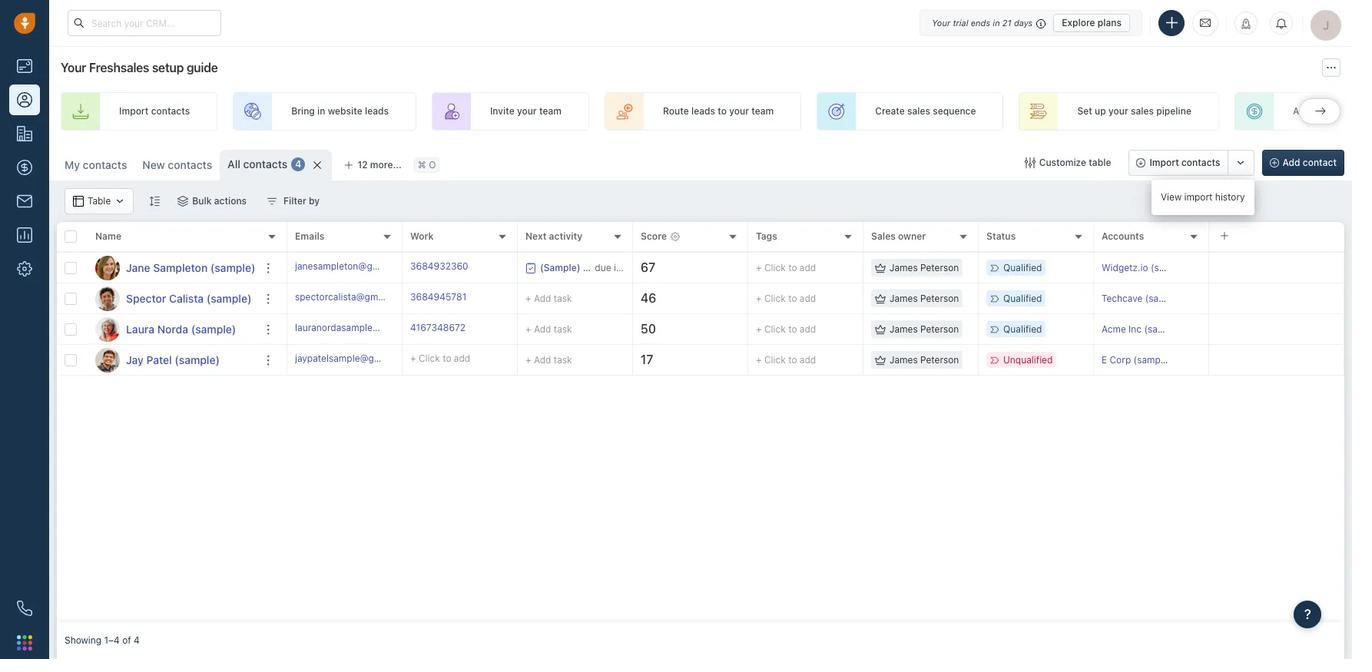 Task type: vqa. For each thing, say whether or not it's contained in the screenshot.
Negotiation / Lost
no



Task type: describe. For each thing, give the bounding box(es) containing it.
bring
[[291, 106, 315, 117]]

cell for 17
[[1209, 345, 1345, 375]]

cell for 50
[[1209, 314, 1345, 344]]

spectorcalista@gmail.com 3684945781
[[295, 291, 467, 303]]

12
[[358, 159, 368, 171]]

laura norda (sample) link
[[126, 322, 236, 337]]

my
[[65, 158, 80, 171]]

jane sampleton (sample)
[[126, 261, 255, 274]]

james for 50
[[890, 323, 918, 335]]

janesampleton@gmail.com 3684932360
[[295, 260, 468, 272]]

4167348672
[[410, 322, 466, 333]]

add inside button
[[1283, 157, 1301, 168]]

freshsales
[[89, 61, 149, 75]]

+ click to add for 67
[[756, 262, 816, 273]]

import
[[1185, 191, 1213, 203]]

click for 67
[[765, 262, 786, 273]]

inc
[[1129, 323, 1142, 335]]

trial
[[953, 17, 969, 27]]

sales
[[871, 231, 896, 242]]

website
[[328, 106, 362, 117]]

cell for 67
[[1209, 253, 1345, 283]]

press space to select this row. row containing 50
[[287, 314, 1345, 345]]

laura
[[126, 322, 155, 335]]

e
[[1102, 354, 1107, 366]]

lauranordasample@gmail.com
[[295, 322, 426, 333]]

67
[[641, 261, 656, 274]]

1 team from the left
[[539, 106, 562, 117]]

new
[[142, 158, 165, 171]]

2 sales from the left
[[1131, 106, 1154, 117]]

2 team from the left
[[752, 106, 774, 117]]

50
[[641, 322, 656, 336]]

+ click to add for 50
[[756, 323, 816, 335]]

click for 17
[[765, 354, 786, 366]]

view import history
[[1161, 191, 1245, 203]]

customize
[[1039, 157, 1087, 168]]

showing
[[65, 635, 102, 647]]

peterson for 67
[[921, 262, 959, 274]]

qualified for 46
[[1004, 293, 1042, 304]]

Search your CRM... text field
[[68, 10, 221, 36]]

add deal
[[1293, 106, 1332, 117]]

techcave (sample)
[[1102, 293, 1184, 304]]

add for 46
[[800, 293, 816, 304]]

4 inside all contacts 4
[[295, 159, 302, 170]]

task for 17
[[554, 354, 572, 365]]

create sales sequence
[[875, 106, 976, 117]]

table
[[1089, 157, 1111, 168]]

plans
[[1098, 17, 1122, 28]]

17
[[641, 353, 653, 367]]

of
[[122, 635, 131, 647]]

sales owner
[[871, 231, 926, 242]]

jaypatelsample@gmail.com + click to add
[[295, 353, 470, 364]]

spector calista (sample)
[[126, 292, 252, 305]]

+ click to add for 17
[[756, 354, 816, 366]]

days
[[1014, 17, 1033, 27]]

customize table button
[[1015, 150, 1121, 176]]

(sample) for e corp (sample)
[[1134, 354, 1172, 366]]

add for 17
[[800, 354, 816, 366]]

jay patel (sample) link
[[126, 352, 220, 368]]

press space to select this row. row containing jay patel (sample)
[[57, 345, 287, 376]]

route
[[663, 106, 689, 117]]

phone image
[[17, 601, 32, 616]]

set up your sales pipeline
[[1078, 106, 1192, 117]]

o
[[429, 159, 436, 171]]

techcave (sample) link
[[1102, 293, 1184, 304]]

container_wx8msf4aqz5i3rn1 image inside customize table button
[[1025, 158, 1036, 168]]

sampleton
[[153, 261, 208, 274]]

route leads to your team link
[[605, 92, 802, 131]]

james peterson for 50
[[890, 323, 959, 335]]

spector
[[126, 292, 166, 305]]

accounts
[[1102, 231, 1144, 242]]

3684945781 link
[[410, 290, 467, 307]]

+ add task for 50
[[526, 323, 572, 335]]

your for your freshsales setup guide
[[61, 61, 86, 75]]

jane
[[126, 261, 150, 274]]

set
[[1078, 106, 1093, 117]]

(sample) for laura norda (sample)
[[191, 322, 236, 335]]

janesampleton@gmail.com link
[[295, 260, 411, 276]]

bring in website leads
[[291, 106, 389, 117]]

1 sales from the left
[[908, 106, 931, 117]]

all
[[228, 158, 240, 171]]

patel
[[146, 353, 172, 366]]

2 your from the left
[[729, 106, 749, 117]]

lauranordasample@gmail.com link
[[295, 321, 426, 337]]

qualified for 50
[[1004, 323, 1042, 335]]

contacts right new
[[168, 158, 212, 171]]

deal
[[1313, 106, 1332, 117]]

peterson for 46
[[921, 293, 959, 304]]

all contacts link
[[228, 157, 288, 172]]

invite your team
[[490, 106, 562, 117]]

emails
[[295, 231, 325, 242]]

invite your team link
[[432, 92, 589, 131]]

bring in website leads link
[[233, 92, 416, 131]]

click for 46
[[765, 293, 786, 304]]

(sample) down widgetz.io (sample) link
[[1145, 293, 1184, 304]]

press space to select this row. row containing laura norda (sample)
[[57, 314, 287, 345]]

widgetz.io (sample) link
[[1102, 262, 1189, 273]]

bulk
[[192, 195, 212, 207]]

style_myh0__igzzd8unmi image
[[149, 196, 160, 206]]

your trial ends in 21 days
[[932, 17, 1033, 27]]

4167348672 link
[[410, 321, 466, 337]]

jaypatelsample@gmail.com link
[[295, 352, 413, 368]]

21
[[1003, 17, 1012, 27]]

contacts inside button
[[1182, 157, 1221, 168]]

spector calista (sample) link
[[126, 291, 252, 306]]

all contacts 4
[[228, 158, 302, 171]]

your freshsales setup guide
[[61, 61, 218, 75]]

s image
[[95, 286, 120, 311]]

1 leads from the left
[[365, 106, 389, 117]]

table button
[[65, 188, 134, 214]]

create
[[875, 106, 905, 117]]

set up your sales pipeline link
[[1019, 92, 1219, 131]]

james for 46
[[890, 293, 918, 304]]

cell for 46
[[1209, 284, 1345, 314]]

widgetz.io (sample)
[[1102, 262, 1189, 273]]

2 leads from the left
[[692, 106, 715, 117]]

1 your from the left
[[517, 106, 537, 117]]

task for 46
[[554, 292, 572, 304]]

import contacts group
[[1129, 150, 1254, 176]]

pipeline
[[1157, 106, 1192, 117]]

(sample) for jane sampleton (sample)
[[210, 261, 255, 274]]



Task type: locate. For each thing, give the bounding box(es) containing it.
james peterson
[[890, 262, 959, 274], [890, 293, 959, 304], [890, 323, 959, 335], [890, 354, 959, 366]]

0 horizontal spatial leads
[[365, 106, 389, 117]]

send email image
[[1200, 16, 1211, 29]]

status
[[987, 231, 1016, 242]]

add for 17
[[534, 354, 551, 365]]

james peterson for 67
[[890, 262, 959, 274]]

(sample) down laura norda (sample) "link" at the left of the page
[[175, 353, 220, 366]]

1 cell from the top
[[1209, 253, 1345, 283]]

cell
[[1209, 253, 1345, 283], [1209, 284, 1345, 314], [1209, 314, 1345, 344], [1209, 345, 1345, 375]]

import contacts for import contacts 'link'
[[119, 106, 190, 117]]

press space to select this row. row
[[57, 253, 287, 284], [287, 253, 1345, 284], [57, 284, 287, 314], [287, 284, 1345, 314], [57, 314, 287, 345], [287, 314, 1345, 345], [57, 345, 287, 376], [287, 345, 1345, 376]]

container_wx8msf4aqz5i3rn1 image inside filter by button
[[267, 196, 277, 207]]

acme inc (sample) link
[[1102, 323, 1183, 335]]

calista
[[169, 292, 204, 305]]

1 + click to add from the top
[[756, 262, 816, 273]]

+ add task for 46
[[526, 292, 572, 304]]

2 task from the top
[[554, 323, 572, 335]]

(sample) right "calista"
[[207, 292, 252, 305]]

3 + add task from the top
[[526, 354, 572, 365]]

explore plans link
[[1054, 13, 1130, 32]]

1 horizontal spatial import contacts
[[1150, 157, 1221, 168]]

add for 50
[[800, 323, 816, 335]]

sales left pipeline
[[1131, 106, 1154, 117]]

by
[[309, 195, 320, 207]]

0 horizontal spatial sales
[[908, 106, 931, 117]]

import contacts link
[[61, 92, 218, 131]]

work
[[410, 231, 434, 242]]

leads right website
[[365, 106, 389, 117]]

bulk actions button
[[168, 188, 257, 214]]

1 horizontal spatial import
[[1150, 157, 1179, 168]]

container_wx8msf4aqz5i3rn1 image
[[73, 196, 84, 207], [115, 196, 125, 207], [178, 196, 188, 207], [526, 262, 536, 273], [875, 293, 886, 304], [875, 355, 886, 365]]

click
[[765, 262, 786, 273], [765, 293, 786, 304], [765, 323, 786, 335], [419, 353, 440, 364], [765, 354, 786, 366]]

peterson for 17
[[921, 354, 959, 366]]

0 horizontal spatial team
[[539, 106, 562, 117]]

add for 50
[[534, 323, 551, 335]]

to for 46
[[788, 293, 797, 304]]

your right the up on the right top of the page
[[1109, 106, 1129, 117]]

filter by button
[[257, 188, 330, 214]]

leads right route
[[692, 106, 715, 117]]

sales right create
[[908, 106, 931, 117]]

1 james from the top
[[890, 262, 918, 274]]

row group
[[57, 253, 287, 376], [287, 253, 1345, 376]]

0 horizontal spatial your
[[517, 106, 537, 117]]

⌘ o
[[418, 159, 436, 171]]

(sample) right corp
[[1134, 354, 1172, 366]]

3 cell from the top
[[1209, 314, 1345, 344]]

0 vertical spatial task
[[554, 292, 572, 304]]

name row
[[57, 222, 287, 253]]

3 peterson from the top
[[921, 323, 959, 335]]

1 vertical spatial 4
[[134, 635, 140, 647]]

press space to select this row. row containing 46
[[287, 284, 1345, 314]]

4 cell from the top
[[1209, 345, 1345, 375]]

explore
[[1062, 17, 1095, 28]]

in left 21
[[993, 17, 1000, 27]]

1 vertical spatial in
[[317, 106, 325, 117]]

4 up filter by
[[295, 159, 302, 170]]

1 horizontal spatial your
[[932, 17, 951, 27]]

import inside 'link'
[[119, 106, 149, 117]]

create sales sequence link
[[817, 92, 1004, 131]]

1 vertical spatial task
[[554, 323, 572, 335]]

0 horizontal spatial 4
[[134, 635, 140, 647]]

0 horizontal spatial in
[[317, 106, 325, 117]]

1 horizontal spatial 4
[[295, 159, 302, 170]]

sales
[[908, 106, 931, 117], [1131, 106, 1154, 117]]

view import history menu item
[[1152, 184, 1254, 211]]

acme inc (sample)
[[1102, 323, 1183, 335]]

3 james from the top
[[890, 323, 918, 335]]

contacts right "my"
[[83, 158, 127, 171]]

qualified for 67
[[1004, 262, 1042, 274]]

3 qualified from the top
[[1004, 323, 1042, 335]]

0 vertical spatial in
[[993, 17, 1000, 27]]

add for 46
[[534, 292, 551, 304]]

2 + click to add from the top
[[756, 293, 816, 304]]

j image
[[95, 255, 120, 280]]

new contacts
[[142, 158, 212, 171]]

3684932360 link
[[410, 260, 468, 276]]

contacts down setup
[[151, 106, 190, 117]]

corp
[[1110, 354, 1131, 366]]

to for 50
[[788, 323, 797, 335]]

row group containing jane sampleton (sample)
[[57, 253, 287, 376]]

jaypatelsample@gmail.com
[[295, 353, 413, 364]]

press space to select this row. row containing jane sampleton (sample)
[[57, 253, 287, 284]]

unqualified
[[1004, 354, 1053, 366]]

l image
[[95, 317, 120, 342]]

james for 17
[[890, 354, 918, 366]]

history
[[1215, 191, 1245, 203]]

1 vertical spatial qualified
[[1004, 293, 1042, 304]]

table
[[88, 196, 111, 207]]

press space to select this row. row containing spector calista (sample)
[[57, 284, 287, 314]]

1–4
[[104, 635, 120, 647]]

contacts up view import history
[[1182, 157, 1221, 168]]

qualified
[[1004, 262, 1042, 274], [1004, 293, 1042, 304], [1004, 323, 1042, 335]]

0 vertical spatial import contacts
[[119, 106, 190, 117]]

0 horizontal spatial import
[[119, 106, 149, 117]]

next activity
[[526, 231, 583, 242]]

add contact
[[1283, 157, 1337, 168]]

4 right of
[[134, 635, 140, 647]]

4 + click to add from the top
[[756, 354, 816, 366]]

2 horizontal spatial your
[[1109, 106, 1129, 117]]

import contacts for import contacts button
[[1150, 157, 1221, 168]]

task
[[554, 292, 572, 304], [554, 323, 572, 335], [554, 354, 572, 365]]

next
[[526, 231, 547, 242]]

j image
[[95, 348, 120, 372]]

press space to select this row. row containing 17
[[287, 345, 1345, 376]]

actions
[[214, 195, 247, 207]]

(sample) down spector calista (sample) link
[[191, 322, 236, 335]]

phone element
[[9, 593, 40, 624]]

in
[[993, 17, 1000, 27], [317, 106, 325, 117]]

james peterson for 17
[[890, 354, 959, 366]]

3684945781
[[410, 291, 467, 303]]

route leads to your team
[[663, 106, 774, 117]]

contacts right all
[[243, 158, 288, 171]]

2 row group from the left
[[287, 253, 1345, 376]]

1 horizontal spatial leads
[[692, 106, 715, 117]]

0 vertical spatial qualified
[[1004, 262, 1042, 274]]

customize table
[[1039, 157, 1111, 168]]

1 vertical spatial import contacts
[[1150, 157, 1221, 168]]

import down your freshsales setup guide
[[119, 106, 149, 117]]

my contacts button
[[57, 150, 135, 181], [65, 158, 127, 171]]

james for 67
[[890, 262, 918, 274]]

1 peterson from the top
[[921, 262, 959, 274]]

jay
[[126, 353, 144, 366]]

import up view
[[1150, 157, 1179, 168]]

jay patel (sample)
[[126, 353, 220, 366]]

name
[[95, 231, 121, 242]]

import for import contacts button
[[1150, 157, 1179, 168]]

(sample) up techcave (sample)
[[1151, 262, 1189, 273]]

add
[[1293, 106, 1311, 117], [1283, 157, 1301, 168], [534, 292, 551, 304], [534, 323, 551, 335], [534, 354, 551, 365]]

press space to select this row. row containing 67
[[287, 253, 1345, 284]]

1 horizontal spatial sales
[[1131, 106, 1154, 117]]

1 row group from the left
[[57, 253, 287, 376]]

(sample) inside "link"
[[191, 322, 236, 335]]

4
[[295, 159, 302, 170], [134, 635, 140, 647]]

ends
[[971, 17, 991, 27]]

0 vertical spatial 4
[[295, 159, 302, 170]]

(sample) for spector calista (sample)
[[207, 292, 252, 305]]

leads
[[365, 106, 389, 117], [692, 106, 715, 117]]

+ add task
[[526, 292, 572, 304], [526, 323, 572, 335], [526, 354, 572, 365]]

new contacts button
[[135, 150, 220, 181], [142, 158, 212, 171]]

import for import contacts 'link'
[[119, 106, 149, 117]]

add
[[800, 262, 816, 273], [800, 293, 816, 304], [800, 323, 816, 335], [454, 353, 470, 364], [800, 354, 816, 366]]

task for 50
[[554, 323, 572, 335]]

james peterson for 46
[[890, 293, 959, 304]]

view
[[1161, 191, 1182, 203]]

acme
[[1102, 323, 1126, 335]]

in right bring
[[317, 106, 325, 117]]

12 more... button
[[336, 154, 410, 176]]

3 james peterson from the top
[[890, 323, 959, 335]]

spectorcalista@gmail.com
[[295, 291, 409, 303]]

1 horizontal spatial team
[[752, 106, 774, 117]]

explore plans
[[1062, 17, 1122, 28]]

your
[[932, 17, 951, 27], [61, 61, 86, 75]]

your left trial
[[932, 17, 951, 27]]

(sample) for acme inc (sample)
[[1144, 323, 1183, 335]]

3 task from the top
[[554, 354, 572, 365]]

0 horizontal spatial import contacts
[[119, 106, 190, 117]]

1 james peterson from the top
[[890, 262, 959, 274]]

score
[[641, 231, 667, 242]]

+
[[756, 262, 762, 273], [526, 292, 531, 304], [756, 293, 762, 304], [526, 323, 531, 335], [756, 323, 762, 335], [410, 353, 416, 364], [526, 354, 531, 365], [756, 354, 762, 366]]

row group containing 67
[[287, 253, 1345, 376]]

4 james from the top
[[890, 354, 918, 366]]

filter
[[284, 195, 306, 207]]

1 + add task from the top
[[526, 292, 572, 304]]

to for 17
[[788, 354, 797, 366]]

(sample) for jay patel (sample)
[[175, 353, 220, 366]]

import contacts inside 'link'
[[119, 106, 190, 117]]

1 horizontal spatial your
[[729, 106, 749, 117]]

+ click to add
[[756, 262, 816, 273], [756, 293, 816, 304], [756, 323, 816, 335], [756, 354, 816, 366]]

container_wx8msf4aqz5i3rn1 image
[[1025, 158, 1036, 168], [267, 196, 277, 207], [875, 262, 886, 273], [875, 324, 886, 335]]

2 vertical spatial + add task
[[526, 354, 572, 365]]

james
[[890, 262, 918, 274], [890, 293, 918, 304], [890, 323, 918, 335], [890, 354, 918, 366]]

1 qualified from the top
[[1004, 262, 1042, 274]]

+ click to add for 46
[[756, 293, 816, 304]]

2 peterson from the top
[[921, 293, 959, 304]]

peterson
[[921, 262, 959, 274], [921, 293, 959, 304], [921, 323, 959, 335], [921, 354, 959, 366]]

to for 67
[[788, 262, 797, 273]]

your right route
[[729, 106, 749, 117]]

import contacts up the import
[[1150, 157, 1221, 168]]

3684932360
[[410, 260, 468, 272]]

3 + click to add from the top
[[756, 323, 816, 335]]

import contacts down setup
[[119, 106, 190, 117]]

contacts inside 'link'
[[151, 106, 190, 117]]

1 vertical spatial + add task
[[526, 323, 572, 335]]

0 horizontal spatial your
[[61, 61, 86, 75]]

2 vertical spatial task
[[554, 354, 572, 365]]

grid
[[57, 221, 1345, 622]]

1 vertical spatial import
[[1150, 157, 1179, 168]]

grid containing 67
[[57, 221, 1345, 622]]

janesampleton@gmail.com
[[295, 260, 411, 272]]

add contact button
[[1262, 150, 1345, 176]]

2 james from the top
[[890, 293, 918, 304]]

1 task from the top
[[554, 292, 572, 304]]

freshworks switcher image
[[17, 635, 32, 651]]

(sample) right sampleton
[[210, 261, 255, 274]]

0 vertical spatial your
[[932, 17, 951, 27]]

guide
[[187, 61, 218, 75]]

spectorcalista@gmail.com link
[[295, 290, 409, 307]]

0 vertical spatial + add task
[[526, 292, 572, 304]]

name column header
[[88, 222, 287, 253]]

2 cell from the top
[[1209, 284, 1345, 314]]

2 vertical spatial qualified
[[1004, 323, 1042, 335]]

jane sampleton (sample) link
[[126, 260, 255, 275]]

import contacts inside button
[[1150, 157, 1221, 168]]

0 vertical spatial import
[[119, 106, 149, 117]]

your for your trial ends in 21 days
[[932, 17, 951, 27]]

2 james peterson from the top
[[890, 293, 959, 304]]

your left freshsales
[[61, 61, 86, 75]]

add for 67
[[800, 262, 816, 273]]

4 peterson from the top
[[921, 354, 959, 366]]

4 james peterson from the top
[[890, 354, 959, 366]]

(sample) right inc
[[1144, 323, 1183, 335]]

laura norda (sample)
[[126, 322, 236, 335]]

your right invite
[[517, 106, 537, 117]]

click for 50
[[765, 323, 786, 335]]

2 + add task from the top
[[526, 323, 572, 335]]

activity
[[549, 231, 583, 242]]

import inside button
[[1150, 157, 1179, 168]]

1 horizontal spatial in
[[993, 17, 1000, 27]]

peterson for 50
[[921, 323, 959, 335]]

1 vertical spatial your
[[61, 61, 86, 75]]

3 your from the left
[[1109, 106, 1129, 117]]

+ add task for 17
[[526, 354, 572, 365]]

bulk actions
[[192, 195, 247, 207]]

container_wx8msf4aqz5i3rn1 image inside "bulk actions" button
[[178, 196, 188, 207]]

2 qualified from the top
[[1004, 293, 1042, 304]]



